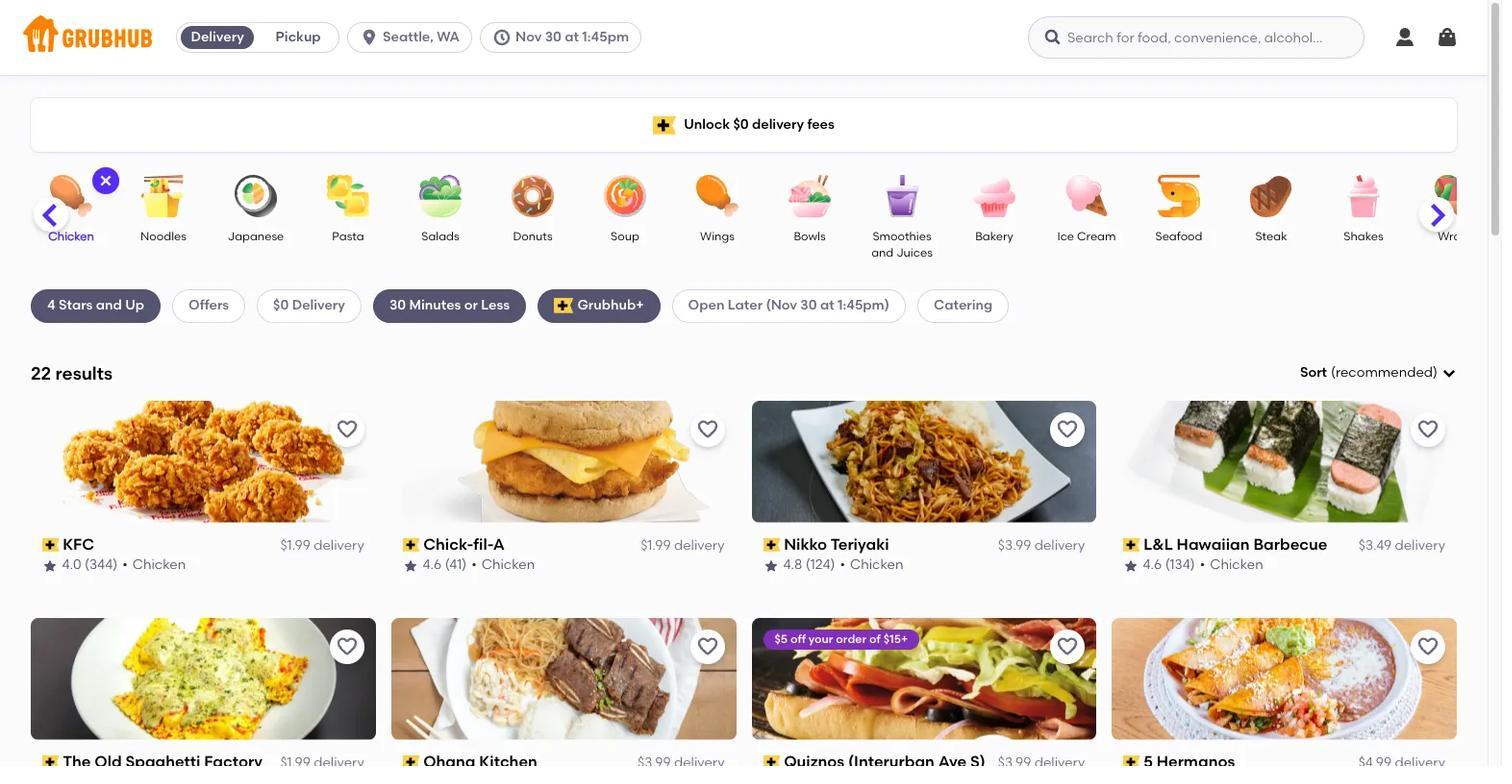 Task type: locate. For each thing, give the bounding box(es) containing it.
0 horizontal spatial at
[[565, 29, 579, 45]]

salads image
[[407, 175, 474, 217]]

$1.99
[[280, 538, 311, 554], [641, 538, 671, 554]]

• chicken down teriyaki
[[840, 557, 904, 574]]

chicken down teriyaki
[[851, 557, 904, 574]]

star icon image left 4.8
[[764, 559, 779, 574]]

3 • chicken from the left
[[840, 557, 904, 574]]

2 horizontal spatial save this restaurant image
[[1417, 418, 1440, 441]]

(41)
[[445, 557, 467, 574]]

fil-
[[474, 536, 494, 554]]

30 inside button
[[545, 29, 562, 45]]

wraps image
[[1423, 175, 1490, 217]]

4 star icon image from the left
[[1124, 559, 1140, 574]]

•
[[123, 557, 128, 574], [472, 557, 477, 574], [840, 557, 846, 574], [1201, 557, 1207, 574]]

kfc
[[63, 536, 95, 554]]

wa
[[437, 29, 460, 45]]

save this restaurant button for the old spaghetti factory logo
[[330, 630, 364, 665]]

japanese image
[[222, 175, 290, 217]]

stars
[[59, 298, 93, 314]]

1 horizontal spatial $1.99
[[641, 538, 671, 554]]

4.0
[[63, 557, 82, 574]]

ice cream
[[1058, 230, 1117, 243]]

chicken down chicken image at the top
[[48, 230, 94, 243]]

0 vertical spatial at
[[565, 29, 579, 45]]

1 horizontal spatial and
[[872, 247, 894, 260]]

subscription pass image
[[42, 539, 59, 552], [403, 539, 420, 552], [1124, 539, 1141, 552], [42, 756, 59, 767], [764, 756, 781, 767]]

$5
[[775, 633, 788, 646]]

1 vertical spatial grubhub plus flag logo image
[[554, 299, 574, 314]]

0 horizontal spatial 30
[[390, 298, 406, 314]]

smoothies and juices image
[[869, 175, 936, 217]]

and
[[872, 247, 894, 260], [96, 298, 122, 314]]

4 • from the left
[[1201, 557, 1207, 574]]

30 left minutes
[[390, 298, 406, 314]]

nov
[[516, 29, 542, 45]]

grubhub plus flag logo image left grubhub+
[[554, 299, 574, 314]]

ice
[[1058, 230, 1075, 243]]

• for l&l hawaiian barbecue
[[1201, 557, 1207, 574]]

at left '1:45pm)'
[[821, 298, 835, 314]]

None field
[[1301, 364, 1458, 383]]

4.8 (124)
[[784, 557, 836, 574]]

0 horizontal spatial $1.99
[[280, 538, 311, 554]]

4.6 for l&l hawaiian barbecue
[[1144, 557, 1163, 574]]

30 minutes or less
[[390, 298, 510, 314]]

• for chick-fil-a
[[472, 557, 477, 574]]

seattle, wa button
[[347, 22, 480, 53]]

$3.99
[[999, 538, 1032, 554]]

• chicken for l&l hawaiian barbecue
[[1201, 557, 1265, 574]]

30 right nov
[[545, 29, 562, 45]]

$1.99 delivery for kfc
[[280, 538, 364, 554]]

kfc logo image
[[31, 401, 376, 523]]

• chicken
[[123, 557, 186, 574], [472, 557, 535, 574], [840, 557, 904, 574], [1201, 557, 1265, 574]]

2 $1.99 from the left
[[641, 538, 671, 554]]

0 horizontal spatial svg image
[[98, 173, 114, 189]]

star icon image left 4.6 (41)
[[403, 559, 418, 574]]

subscription pass image
[[764, 539, 781, 552], [403, 756, 420, 767], [1124, 756, 1141, 767]]

smoothies
[[873, 230, 932, 243]]

star icon image for chick-fil-a
[[403, 559, 418, 574]]

save this restaurant button
[[330, 413, 364, 447], [690, 413, 725, 447], [1051, 413, 1086, 447], [1412, 413, 1446, 447], [330, 630, 364, 665], [690, 630, 725, 665], [1051, 630, 1086, 665], [1412, 630, 1446, 665]]

cream
[[1078, 230, 1117, 243]]

2 star icon image from the left
[[403, 559, 418, 574]]

0 horizontal spatial save this restaurant image
[[696, 636, 719, 659]]

4.6
[[423, 557, 442, 574], [1144, 557, 1163, 574]]

subscription pass image for chick-fil-a
[[403, 539, 420, 552]]

2 horizontal spatial 30
[[801, 298, 817, 314]]

1 horizontal spatial $0
[[734, 116, 749, 133]]

4.6 down l&l
[[1144, 557, 1163, 574]]

1 horizontal spatial delivery
[[292, 298, 345, 314]]

a
[[494, 536, 505, 554]]

22 results
[[31, 362, 113, 384]]

star icon image
[[42, 559, 58, 574], [403, 559, 418, 574], [764, 559, 779, 574], [1124, 559, 1140, 574]]

svg image
[[1437, 26, 1460, 49], [360, 28, 379, 47], [1044, 28, 1063, 47], [1442, 366, 1458, 381]]

1 horizontal spatial grubhub plus flag logo image
[[653, 116, 677, 134]]

results
[[55, 362, 113, 384]]

4 • chicken from the left
[[1201, 557, 1265, 574]]

chick-fil-a
[[424, 536, 505, 554]]

delivery
[[752, 116, 804, 133], [314, 538, 364, 554], [674, 538, 725, 554], [1035, 538, 1086, 554], [1396, 538, 1446, 554]]

save this restaurant button for nikko teriyaki logo
[[1051, 413, 1086, 447]]

0 horizontal spatial delivery
[[191, 29, 244, 45]]

• right the (344)
[[123, 557, 128, 574]]

2 • chicken from the left
[[472, 557, 535, 574]]

$3.49 delivery
[[1359, 538, 1446, 554]]

l&l hawaiian barbecue logo image
[[1113, 401, 1458, 523]]

• down nikko teriyaki
[[840, 557, 846, 574]]

1 4.6 from the left
[[423, 557, 442, 574]]

3 star icon image from the left
[[764, 559, 779, 574]]

0 horizontal spatial $1.99 delivery
[[280, 538, 364, 554]]

noodles
[[141, 230, 187, 243]]

Search for food, convenience, alcohol... search field
[[1029, 16, 1365, 59]]

delivery down pasta
[[292, 298, 345, 314]]

$1.99 delivery
[[280, 538, 364, 554], [641, 538, 725, 554]]

delivery for nikko teriyaki
[[1035, 538, 1086, 554]]

open later (nov 30 at 1:45pm)
[[689, 298, 890, 314]]

main navigation navigation
[[0, 0, 1489, 75]]

$15+
[[884, 633, 908, 646]]

star icon image for kfc
[[42, 559, 58, 574]]

$0 delivery
[[273, 298, 345, 314]]

chicken right the (344)
[[133, 557, 186, 574]]

2 • from the left
[[472, 557, 477, 574]]

bowls
[[794, 230, 826, 243]]

2 4.6 from the left
[[1144, 557, 1163, 574]]

save this restaurant image
[[1417, 418, 1440, 441], [696, 636, 719, 659], [1057, 636, 1080, 659]]

save this restaurant image
[[336, 418, 359, 441], [696, 418, 719, 441], [1057, 418, 1080, 441], [336, 636, 359, 659], [1417, 636, 1440, 659]]

1 horizontal spatial 30
[[545, 29, 562, 45]]

chicken down a
[[482, 557, 535, 574]]

$5 off your order of $15+
[[775, 633, 908, 646]]

1:45pm
[[582, 29, 629, 45]]

1 • from the left
[[123, 557, 128, 574]]

chicken
[[48, 230, 94, 243], [133, 557, 186, 574], [482, 557, 535, 574], [851, 557, 904, 574], [1211, 557, 1265, 574]]

$0
[[734, 116, 749, 133], [273, 298, 289, 314]]

at left 1:45pm
[[565, 29, 579, 45]]

1 horizontal spatial at
[[821, 298, 835, 314]]

chicken down l&l hawaiian barbecue in the right of the page
[[1211, 557, 1265, 574]]

sort
[[1301, 365, 1328, 381]]

delivery left pickup
[[191, 29, 244, 45]]

delivery inside 'button'
[[191, 29, 244, 45]]

$1.99 for chick-fil-a
[[641, 538, 671, 554]]

2 horizontal spatial subscription pass image
[[1124, 756, 1141, 767]]

1 $1.99 from the left
[[280, 538, 311, 554]]

grubhub plus flag logo image
[[653, 116, 677, 134], [554, 299, 574, 314]]

and left up
[[96, 298, 122, 314]]

1 star icon image from the left
[[42, 559, 58, 574]]

0 horizontal spatial grubhub plus flag logo image
[[554, 299, 574, 314]]

barbecue
[[1255, 536, 1329, 554]]

• right (134)
[[1201, 557, 1207, 574]]

4.6 left (41)
[[423, 557, 442, 574]]

1 vertical spatial delivery
[[292, 298, 345, 314]]

1 $1.99 delivery from the left
[[280, 538, 364, 554]]

save this restaurant button for 5 hermanos logo
[[1412, 630, 1446, 665]]

0 horizontal spatial subscription pass image
[[403, 756, 420, 767]]

delivery for chick-fil-a
[[674, 538, 725, 554]]

bowls image
[[777, 175, 844, 217]]

grubhub plus flag logo image for grubhub+
[[554, 299, 574, 314]]

1 horizontal spatial svg image
[[493, 28, 512, 47]]

0 vertical spatial delivery
[[191, 29, 244, 45]]

unlock $0 delivery fees
[[684, 116, 835, 133]]

• right (41)
[[472, 557, 477, 574]]

teriyaki
[[831, 536, 890, 554]]

wraps
[[1439, 230, 1475, 243]]

your
[[809, 633, 834, 646]]

save this restaurant button for l&l hawaiian barbecue logo on the bottom of the page
[[1412, 413, 1446, 447]]

donuts
[[513, 230, 553, 243]]

smoothies and juices
[[872, 230, 933, 260]]

• chicken right the (344)
[[123, 557, 186, 574]]

• chicken down a
[[472, 557, 535, 574]]

1 horizontal spatial 4.6
[[1144, 557, 1163, 574]]

and down 'smoothies'
[[872, 247, 894, 260]]

0 horizontal spatial 4.6
[[423, 557, 442, 574]]

nov 30 at 1:45pm button
[[480, 22, 650, 53]]

2 horizontal spatial svg image
[[1394, 26, 1417, 49]]

hawaiian
[[1178, 536, 1251, 554]]

unlock
[[684, 116, 730, 133]]

wings
[[701, 230, 735, 243]]

30
[[545, 29, 562, 45], [390, 298, 406, 314], [801, 298, 817, 314]]

1 • chicken from the left
[[123, 557, 186, 574]]

0 vertical spatial grubhub plus flag logo image
[[653, 116, 677, 134]]

soup image
[[592, 175, 659, 217]]

save this restaurant image for kfc
[[336, 418, 359, 441]]

quiznos (interurban ave s) logo image
[[752, 618, 1097, 741]]

grubhub plus flag logo image left unlock on the top
[[653, 116, 677, 134]]

2 $1.99 delivery from the left
[[641, 538, 725, 554]]

svg image
[[1394, 26, 1417, 49], [493, 28, 512, 47], [98, 173, 114, 189]]

$0 right unlock on the top
[[734, 116, 749, 133]]

0 vertical spatial and
[[872, 247, 894, 260]]

1 horizontal spatial $1.99 delivery
[[641, 538, 725, 554]]

$0 right offers
[[273, 298, 289, 314]]

• for kfc
[[123, 557, 128, 574]]

nikko
[[784, 536, 828, 554]]

0 horizontal spatial $0
[[273, 298, 289, 314]]

up
[[125, 298, 144, 314]]

bakery image
[[961, 175, 1029, 217]]

3 • from the left
[[840, 557, 846, 574]]

star icon image left 4.0
[[42, 559, 58, 574]]

save this restaurant image for the ohana kitchen logo
[[696, 636, 719, 659]]

• chicken down l&l hawaiian barbecue in the right of the page
[[1201, 557, 1265, 574]]

1 vertical spatial and
[[96, 298, 122, 314]]

• chicken for kfc
[[123, 557, 186, 574]]

star icon image left 4.6 (134)
[[1124, 559, 1140, 574]]

30 right (nov
[[801, 298, 817, 314]]

(nov
[[766, 298, 798, 314]]

4
[[47, 298, 55, 314]]

at
[[565, 29, 579, 45], [821, 298, 835, 314]]



Task type: describe. For each thing, give the bounding box(es) containing it.
l&l hawaiian barbecue
[[1145, 536, 1329, 554]]

steak
[[1256, 230, 1288, 243]]

off
[[791, 633, 806, 646]]

1 vertical spatial at
[[821, 298, 835, 314]]

minutes
[[409, 298, 461, 314]]

)
[[1434, 365, 1439, 381]]

4.6 (134)
[[1144, 557, 1196, 574]]

chicken for nikko teriyaki
[[851, 557, 904, 574]]

chicken for kfc
[[133, 557, 186, 574]]

salads
[[422, 230, 460, 243]]

or
[[465, 298, 478, 314]]

wings image
[[684, 175, 751, 217]]

1 vertical spatial $0
[[273, 298, 289, 314]]

pickup button
[[258, 22, 339, 53]]

less
[[481, 298, 510, 314]]

offers
[[189, 298, 229, 314]]

grubhub plus flag logo image for unlock $0 delivery fees
[[653, 116, 677, 134]]

1 horizontal spatial save this restaurant image
[[1057, 636, 1080, 659]]

save this restaurant image for chick-fil-a
[[696, 418, 719, 441]]

and inside smoothies and juices
[[872, 247, 894, 260]]

star icon image for nikko teriyaki
[[764, 559, 779, 574]]

save this restaurant button for the ohana kitchen logo
[[690, 630, 725, 665]]

of
[[870, 633, 881, 646]]

• for nikko teriyaki
[[840, 557, 846, 574]]

0 horizontal spatial and
[[96, 298, 122, 314]]

subscription pass image for l&l hawaiian barbecue
[[1124, 539, 1141, 552]]

chick-fil-a logo image
[[391, 401, 737, 523]]

japanese
[[228, 230, 284, 243]]

nov 30 at 1:45pm
[[516, 29, 629, 45]]

ohana kitchen logo image
[[391, 618, 737, 741]]

nikko teriyaki logo image
[[752, 401, 1097, 523]]

steak image
[[1238, 175, 1306, 217]]

$1.99 for kfc
[[280, 538, 311, 554]]

chicken for chick-fil-a
[[482, 557, 535, 574]]

4 stars and up
[[47, 298, 144, 314]]

subscription pass image for 5 hermanos logo
[[1124, 756, 1141, 767]]

$3.49
[[1359, 538, 1392, 554]]

catering
[[934, 298, 993, 314]]

pasta image
[[315, 175, 382, 217]]

order
[[837, 633, 867, 646]]

subscription pass image for the ohana kitchen logo
[[403, 756, 420, 767]]

nikko teriyaki
[[784, 536, 890, 554]]

the old spaghetti factory logo image
[[31, 618, 376, 741]]

• chicken for chick-fil-a
[[472, 557, 535, 574]]

4.8
[[784, 557, 803, 574]]

$1.99 delivery for chick-fil-a
[[641, 538, 725, 554]]

soup
[[611, 230, 640, 243]]

ice cream image
[[1054, 175, 1121, 217]]

grubhub+
[[578, 298, 644, 314]]

fees
[[808, 116, 835, 133]]

(
[[1332, 365, 1336, 381]]

open
[[689, 298, 725, 314]]

shakes image
[[1331, 175, 1398, 217]]

22
[[31, 362, 51, 384]]

seattle, wa
[[383, 29, 460, 45]]

save this restaurant image for l&l hawaiian barbecue logo on the bottom of the page
[[1417, 418, 1440, 441]]

save this restaurant button for chick-fil-a logo
[[690, 413, 725, 447]]

delivery for l&l hawaiian barbecue
[[1396, 538, 1446, 554]]

svg image inside seattle, wa 'button'
[[360, 28, 379, 47]]

chick-
[[424, 536, 474, 554]]

seattle,
[[383, 29, 434, 45]]

4.0 (344)
[[63, 557, 118, 574]]

save this restaurant button for kfc logo
[[330, 413, 364, 447]]

subscription pass image for kfc
[[42, 539, 59, 552]]

chicken for l&l hawaiian barbecue
[[1211, 557, 1265, 574]]

1 horizontal spatial subscription pass image
[[764, 539, 781, 552]]

$3.99 delivery
[[999, 538, 1086, 554]]

donuts image
[[499, 175, 567, 217]]

(134)
[[1167, 557, 1196, 574]]

1:45pm)
[[838, 298, 890, 314]]

• chicken for nikko teriyaki
[[840, 557, 904, 574]]

recommended
[[1336, 365, 1434, 381]]

pasta
[[332, 230, 364, 243]]

later
[[728, 298, 763, 314]]

svg image inside nov 30 at 1:45pm button
[[493, 28, 512, 47]]

chicken image
[[38, 175, 105, 217]]

at inside button
[[565, 29, 579, 45]]

juices
[[897, 247, 933, 260]]

0 vertical spatial $0
[[734, 116, 749, 133]]

shakes
[[1345, 230, 1384, 243]]

save this restaurant image for nikko teriyaki
[[1057, 418, 1080, 441]]

pickup
[[276, 29, 321, 45]]

(124)
[[806, 557, 836, 574]]

none field containing sort
[[1301, 364, 1458, 383]]

(344)
[[85, 557, 118, 574]]

sort ( recommended )
[[1301, 365, 1439, 381]]

bakery
[[976, 230, 1014, 243]]

star icon image for l&l hawaiian barbecue
[[1124, 559, 1140, 574]]

5 hermanos logo image
[[1113, 618, 1458, 741]]

seafood
[[1156, 230, 1203, 243]]

4.6 for chick-fil-a
[[423, 557, 442, 574]]

seafood image
[[1146, 175, 1213, 217]]

noodles image
[[130, 175, 197, 217]]

delivery for kfc
[[314, 538, 364, 554]]

l&l
[[1145, 536, 1174, 554]]

delivery button
[[177, 22, 258, 53]]

4.6 (41)
[[423, 557, 467, 574]]



Task type: vqa. For each thing, say whether or not it's contained in the screenshot.


